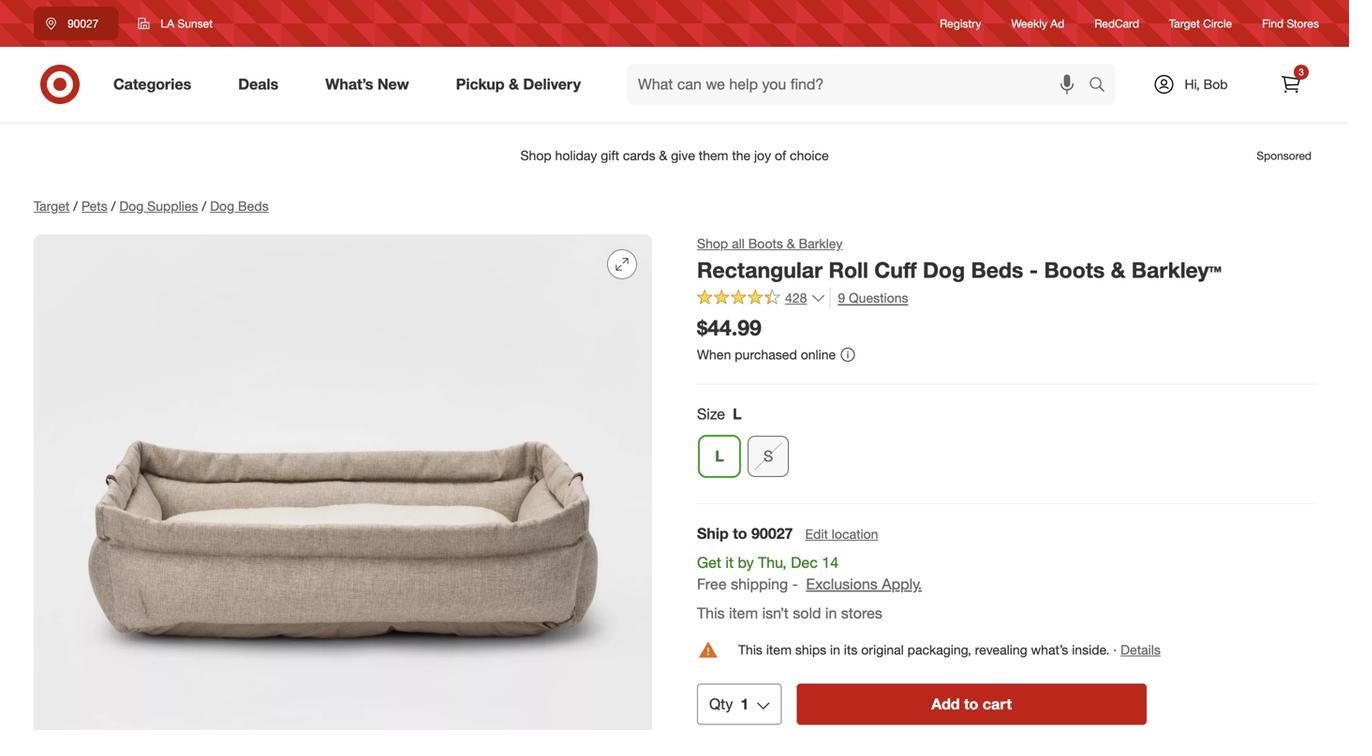 Task type: describe. For each thing, give the bounding box(es) containing it.
9
[[838, 290, 845, 306]]

·
[[1114, 642, 1117, 658]]

1 / from the left
[[73, 198, 78, 214]]

size
[[697, 405, 725, 423]]

barkley
[[799, 235, 843, 252]]

apply.
[[882, 575, 922, 593]]

its
[[844, 642, 858, 658]]

bob
[[1204, 76, 1228, 92]]

ad
[[1051, 16, 1065, 30]]

1 horizontal spatial l
[[733, 405, 742, 423]]

ships
[[796, 642, 827, 658]]

barkley™
[[1132, 257, 1222, 283]]

get it by thu, dec 14 free shipping - exclusions apply.
[[697, 554, 922, 593]]

dog inside shop all boots & barkley rectangular roll cuff dog beds - boots & barkley™
[[923, 257, 965, 283]]

weekly
[[1012, 16, 1048, 30]]

edit
[[805, 526, 828, 542]]

stores
[[841, 604, 883, 622]]

revealing
[[975, 642, 1028, 658]]

rectangular
[[697, 257, 823, 283]]

stores
[[1287, 16, 1319, 30]]

3 / from the left
[[202, 198, 206, 214]]

search button
[[1081, 64, 1126, 109]]

dog beds link
[[210, 198, 269, 214]]

this item ships in its original packaging, revealing what's inside. · details
[[738, 642, 1161, 658]]

pets link
[[81, 198, 107, 214]]

hi,
[[1185, 76, 1200, 92]]

categories link
[[97, 64, 215, 105]]

find stores
[[1262, 16, 1319, 30]]

target for target circle
[[1170, 16, 1200, 30]]

target / pets / dog supplies / dog beds
[[34, 198, 269, 214]]

pets
[[81, 198, 107, 214]]

qty
[[709, 695, 733, 713]]

dog supplies link
[[119, 198, 198, 214]]

3
[[1299, 66, 1304, 78]]

3 link
[[1271, 64, 1312, 105]]

online
[[801, 346, 836, 363]]

pickup
[[456, 75, 505, 93]]

supplies
[[147, 198, 198, 214]]

inside.
[[1072, 642, 1110, 658]]

get
[[697, 554, 722, 572]]

target circle
[[1170, 16, 1232, 30]]

advertisement region
[[19, 133, 1331, 178]]

- inside get it by thu, dec 14 free shipping - exclusions apply.
[[793, 575, 798, 593]]

what's
[[1031, 642, 1069, 658]]

find stores link
[[1262, 15, 1319, 31]]

$44.99
[[697, 314, 762, 341]]

- inside shop all boots & barkley rectangular roll cuff dog beds - boots & barkley™
[[1030, 257, 1038, 283]]

thu,
[[758, 554, 787, 572]]

target link
[[34, 198, 70, 214]]

all
[[732, 235, 745, 252]]

2 vertical spatial &
[[1111, 257, 1126, 283]]

registry link
[[940, 15, 982, 31]]

1
[[741, 695, 749, 713]]

to for add
[[964, 695, 979, 713]]

1 horizontal spatial 90027
[[752, 524, 793, 543]]

deals
[[238, 75, 279, 93]]

9 questions link
[[830, 287, 909, 309]]

roll
[[829, 257, 869, 283]]

redcard
[[1095, 16, 1140, 30]]

2 / from the left
[[111, 198, 116, 214]]

shop
[[697, 235, 728, 252]]

what's new link
[[309, 64, 433, 105]]

categories
[[113, 75, 191, 93]]

packaging,
[[908, 642, 972, 658]]

original
[[861, 642, 904, 658]]

to for ship
[[733, 524, 747, 543]]

0 vertical spatial in
[[826, 604, 837, 622]]

item for isn't
[[729, 604, 758, 622]]

9 questions
[[838, 290, 909, 306]]

beds inside shop all boots & barkley rectangular roll cuff dog beds - boots & barkley™
[[971, 257, 1024, 283]]

details
[[1121, 642, 1161, 658]]

hi, bob
[[1185, 76, 1228, 92]]

l link
[[699, 436, 740, 477]]

1 horizontal spatial boots
[[1044, 257, 1105, 283]]

What can we help you find? suggestions appear below search field
[[627, 64, 1094, 105]]

la
[[161, 16, 174, 30]]

sunset
[[178, 16, 213, 30]]

rectangular roll cuff dog beds - boots & barkley™, 1 of 11 image
[[34, 234, 652, 730]]

purchased
[[735, 346, 797, 363]]

exclusions
[[806, 575, 878, 593]]

0 vertical spatial boots
[[748, 235, 783, 252]]

90027 button
[[34, 7, 118, 40]]

registry
[[940, 16, 982, 30]]

this for this item ships in its original packaging, revealing what's inside. · details
[[738, 642, 763, 658]]

pickup & delivery
[[456, 75, 581, 93]]

item for ships
[[766, 642, 792, 658]]

weekly ad link
[[1012, 15, 1065, 31]]



Task type: locate. For each thing, give the bounding box(es) containing it.
0 horizontal spatial to
[[733, 524, 747, 543]]

0 vertical spatial item
[[729, 604, 758, 622]]

by
[[738, 554, 754, 572]]

2 horizontal spatial dog
[[923, 257, 965, 283]]

group
[[695, 403, 1316, 485]]

in right sold
[[826, 604, 837, 622]]

find
[[1262, 16, 1284, 30]]

deals link
[[222, 64, 302, 105]]

what's
[[325, 75, 373, 93]]

1 vertical spatial in
[[830, 642, 841, 658]]

target for target / pets / dog supplies / dog beds
[[34, 198, 70, 214]]

& left barkley
[[787, 235, 795, 252]]

qty 1
[[709, 695, 749, 713]]

group containing size
[[695, 403, 1316, 485]]

1 horizontal spatial to
[[964, 695, 979, 713]]

to inside button
[[964, 695, 979, 713]]

dog right cuff
[[923, 257, 965, 283]]

0 vertical spatial to
[[733, 524, 747, 543]]

1 vertical spatial boots
[[1044, 257, 1105, 283]]

circle
[[1203, 16, 1232, 30]]

0 horizontal spatial l
[[715, 447, 724, 465]]

what's new
[[325, 75, 409, 93]]

in left its at the right bottom
[[830, 642, 841, 658]]

weekly ad
[[1012, 16, 1065, 30]]

cart
[[983, 695, 1012, 713]]

to right add
[[964, 695, 979, 713]]

item left isn't
[[729, 604, 758, 622]]

0 horizontal spatial &
[[509, 75, 519, 93]]

0 horizontal spatial beds
[[238, 198, 269, 214]]

/ right pets "link"
[[111, 198, 116, 214]]

target left the 'circle'
[[1170, 16, 1200, 30]]

new
[[378, 75, 409, 93]]

delivery
[[523, 75, 581, 93]]

la sunset button
[[126, 7, 225, 40]]

1 horizontal spatial beds
[[971, 257, 1024, 283]]

target left pets "link"
[[34, 198, 70, 214]]

90027 inside dropdown button
[[67, 16, 99, 30]]

this item isn't sold in stores
[[697, 604, 883, 622]]

dec
[[791, 554, 818, 572]]

ship to 90027
[[697, 524, 793, 543]]

90027 up thu, on the right bottom of the page
[[752, 524, 793, 543]]

to right ship
[[733, 524, 747, 543]]

1 vertical spatial 90027
[[752, 524, 793, 543]]

90027 left la at the top left of the page
[[67, 16, 99, 30]]

shop all boots & barkley rectangular roll cuff dog beds - boots & barkley™
[[697, 235, 1222, 283]]

edit location button
[[805, 524, 879, 545]]

item
[[729, 604, 758, 622], [766, 642, 792, 658]]

0 vertical spatial -
[[1030, 257, 1038, 283]]

-
[[1030, 257, 1038, 283], [793, 575, 798, 593]]

1 horizontal spatial -
[[1030, 257, 1038, 283]]

0 horizontal spatial this
[[697, 604, 725, 622]]

0 horizontal spatial dog
[[119, 198, 144, 214]]

428
[[785, 290, 807, 306]]

it
[[726, 554, 734, 572]]

1 vertical spatial to
[[964, 695, 979, 713]]

boots
[[748, 235, 783, 252], [1044, 257, 1105, 283]]

to
[[733, 524, 747, 543], [964, 695, 979, 713]]

sold
[[793, 604, 821, 622]]

0 horizontal spatial item
[[729, 604, 758, 622]]

& left barkley™
[[1111, 257, 1126, 283]]

la sunset
[[161, 16, 213, 30]]

this for this item isn't sold in stores
[[697, 604, 725, 622]]

search
[[1081, 77, 1126, 95]]

l right size
[[733, 405, 742, 423]]

0 horizontal spatial 90027
[[67, 16, 99, 30]]

dog right pets
[[119, 198, 144, 214]]

add to cart
[[932, 695, 1012, 713]]

2 horizontal spatial /
[[202, 198, 206, 214]]

1 vertical spatial beds
[[971, 257, 1024, 283]]

428 link
[[697, 287, 826, 310]]

0 vertical spatial target
[[1170, 16, 1200, 30]]

/ left pets
[[73, 198, 78, 214]]

1 vertical spatial target
[[34, 198, 70, 214]]

target circle link
[[1170, 15, 1232, 31]]

0 horizontal spatial -
[[793, 575, 798, 593]]

1 horizontal spatial &
[[787, 235, 795, 252]]

this down free at bottom right
[[697, 604, 725, 622]]

1 horizontal spatial target
[[1170, 16, 1200, 30]]

0 horizontal spatial /
[[73, 198, 78, 214]]

/ right supplies
[[202, 198, 206, 214]]

1 vertical spatial this
[[738, 642, 763, 658]]

0 horizontal spatial boots
[[748, 235, 783, 252]]

target
[[1170, 16, 1200, 30], [34, 198, 70, 214]]

0 vertical spatial beds
[[238, 198, 269, 214]]

details link
[[1121, 642, 1161, 658]]

when
[[697, 346, 731, 363]]

pickup & delivery link
[[440, 64, 604, 105]]

l
[[733, 405, 742, 423], [715, 447, 724, 465]]

1 vertical spatial l
[[715, 447, 724, 465]]

s link
[[748, 436, 789, 477]]

1 vertical spatial &
[[787, 235, 795, 252]]

1 horizontal spatial dog
[[210, 198, 234, 214]]

l down size l on the right of page
[[715, 447, 724, 465]]

exclusions apply. link
[[806, 575, 922, 593]]

l inside 'link'
[[715, 447, 724, 465]]

1 horizontal spatial item
[[766, 642, 792, 658]]

0 vertical spatial this
[[697, 604, 725, 622]]

s
[[764, 447, 773, 465]]

0 vertical spatial l
[[733, 405, 742, 423]]

0 vertical spatial 90027
[[67, 16, 99, 30]]

edit location
[[805, 526, 879, 542]]

& right pickup
[[509, 75, 519, 93]]

in
[[826, 604, 837, 622], [830, 642, 841, 658]]

cuff
[[875, 257, 917, 283]]

1 vertical spatial item
[[766, 642, 792, 658]]

dog right supplies
[[210, 198, 234, 214]]

0 horizontal spatial target
[[34, 198, 70, 214]]

add
[[932, 695, 960, 713]]

2 horizontal spatial &
[[1111, 257, 1126, 283]]

item left ships
[[766, 642, 792, 658]]

14
[[822, 554, 839, 572]]

when purchased online
[[697, 346, 836, 363]]

1 vertical spatial -
[[793, 575, 798, 593]]

free
[[697, 575, 727, 593]]

ship
[[697, 524, 729, 543]]

redcard link
[[1095, 15, 1140, 31]]

this down isn't
[[738, 642, 763, 658]]

0 vertical spatial &
[[509, 75, 519, 93]]

this
[[697, 604, 725, 622], [738, 642, 763, 658]]

dog
[[119, 198, 144, 214], [210, 198, 234, 214], [923, 257, 965, 283]]

shipping
[[731, 575, 788, 593]]

1 horizontal spatial this
[[738, 642, 763, 658]]

1 horizontal spatial /
[[111, 198, 116, 214]]

size l
[[697, 405, 742, 423]]

/
[[73, 198, 78, 214], [111, 198, 116, 214], [202, 198, 206, 214]]

add to cart button
[[797, 684, 1147, 725]]



Task type: vqa. For each thing, say whether or not it's contained in the screenshot.
shop
yes



